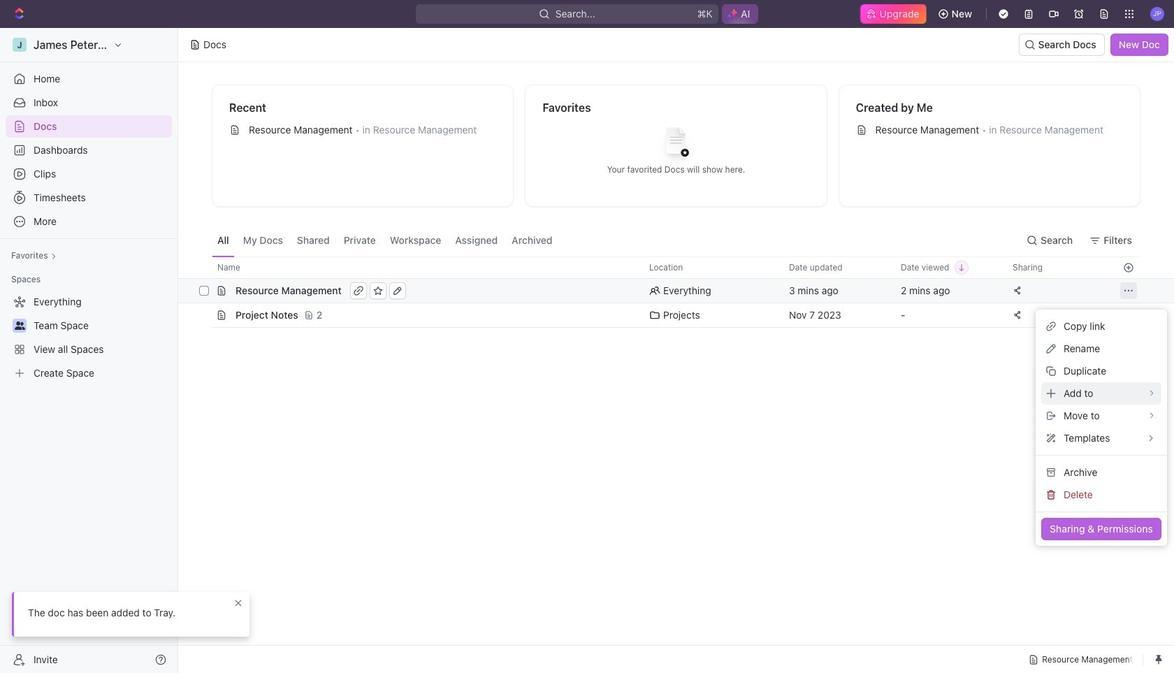 Task type: locate. For each thing, give the bounding box(es) containing it.
sidebar navigation
[[0, 28, 178, 673]]

row
[[196, 257, 1141, 279], [178, 278, 1175, 303], [196, 303, 1141, 328]]

table
[[178, 257, 1175, 328]]

column header
[[196, 257, 212, 279]]

no favorited docs image
[[649, 116, 704, 172]]

tree
[[6, 291, 172, 385]]

cell
[[196, 303, 212, 327]]

tab list
[[212, 224, 558, 257]]



Task type: describe. For each thing, give the bounding box(es) containing it.
tree inside sidebar navigation
[[6, 291, 172, 385]]



Task type: vqa. For each thing, say whether or not it's contained in the screenshot.
wifi image
no



